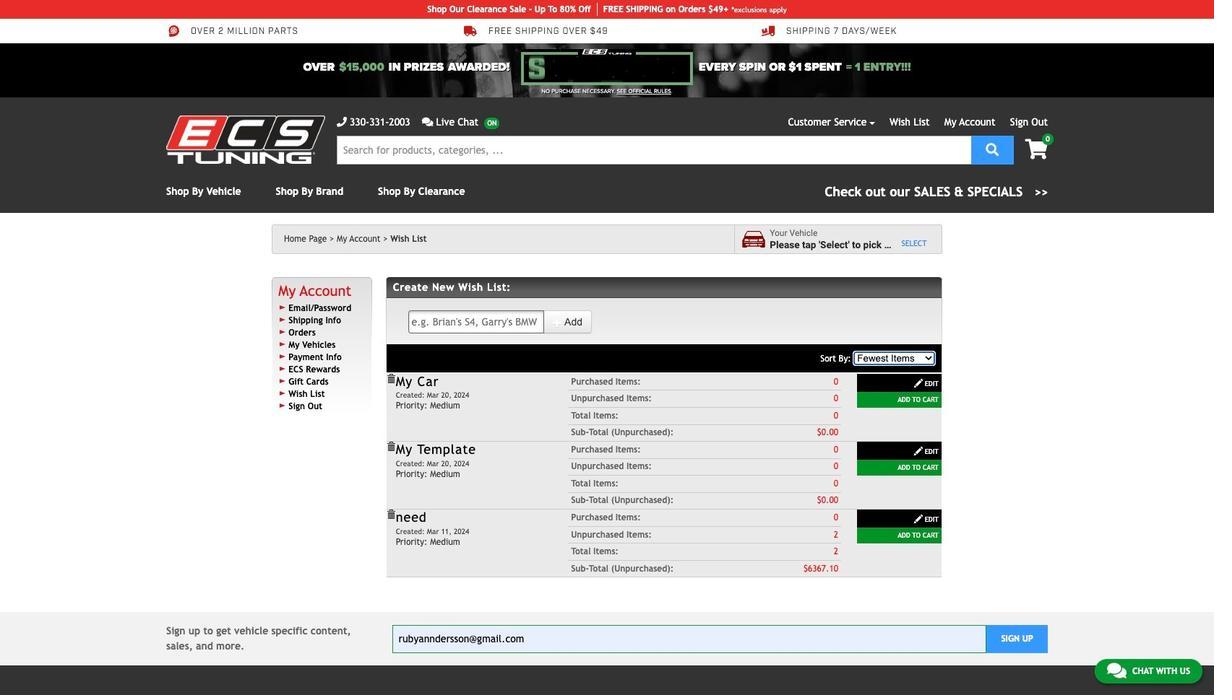 Task type: describe. For each thing, give the bounding box(es) containing it.
white image for 3rd delete image from the bottom
[[913, 379, 923, 389]]

white image
[[552, 318, 562, 328]]

e.g. Brian's S4, Garry's BMW E92...etc text field
[[408, 311, 544, 334]]

phone image
[[337, 117, 347, 127]]

3 delete image from the top
[[386, 510, 396, 520]]

Email email field
[[392, 626, 987, 654]]

Search text field
[[337, 136, 971, 165]]

2 delete image from the top
[[386, 442, 396, 452]]

shopping cart image
[[1025, 139, 1048, 160]]



Task type: vqa. For each thing, say whether or not it's contained in the screenshot.
first white icon
yes



Task type: locate. For each thing, give the bounding box(es) containing it.
0 vertical spatial white image
[[913, 379, 923, 389]]

2 white image from the top
[[913, 447, 923, 457]]

1 vertical spatial delete image
[[386, 442, 396, 452]]

0 vertical spatial delete image
[[386, 374, 396, 384]]

white image
[[913, 379, 923, 389], [913, 447, 923, 457], [913, 515, 923, 525]]

1 vertical spatial white image
[[913, 447, 923, 457]]

2 vertical spatial white image
[[913, 515, 923, 525]]

1 delete image from the top
[[386, 374, 396, 384]]

comments image
[[422, 117, 433, 127]]

ecs tuning image
[[166, 116, 325, 164]]

white image for second delete image from the top of the page
[[913, 447, 923, 457]]

white image for 3rd delete image from the top
[[913, 515, 923, 525]]

delete image
[[386, 374, 396, 384], [386, 442, 396, 452], [386, 510, 396, 520]]

ecs tuning 'spin to win' contest logo image
[[521, 49, 693, 85]]

search image
[[986, 143, 999, 156]]

3 white image from the top
[[913, 515, 923, 525]]

comments image
[[1107, 663, 1126, 680]]

1 white image from the top
[[913, 379, 923, 389]]

2 vertical spatial delete image
[[386, 510, 396, 520]]



